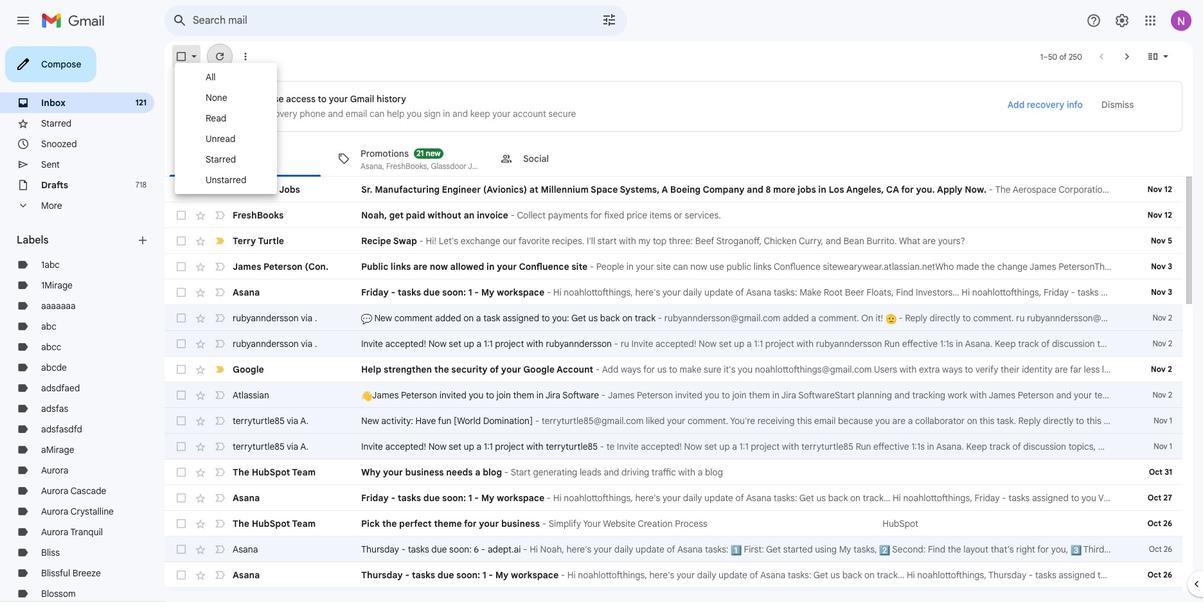 Task type: describe. For each thing, give the bounding box(es) containing it.
1:1s for rubyanndersson
[[941, 338, 954, 350]]

in right allowed
[[487, 261, 495, 273]]

53 ͏ from the left
[[841, 210, 844, 221]]

2 rubyanndersson via . from the top
[[233, 338, 317, 350]]

rubyanndersson down james peterson (con.
[[233, 313, 299, 324]]

[world
[[454, 415, 481, 427]]

73 ͏ from the left
[[887, 210, 890, 221]]

0 vertical spatial directly
[[930, 313, 961, 324]]

60 ͏ from the left
[[858, 210, 860, 221]]

website
[[603, 518, 636, 530]]

primary tab
[[165, 141, 326, 177]]

34 ͏ from the left
[[798, 210, 800, 221]]

50 ͏ from the left
[[834, 210, 837, 221]]

57 ͏ from the left
[[851, 210, 853, 221]]

aurora for aurora cascade
[[41, 486, 68, 497]]

0 vertical spatial noah,
[[361, 210, 387, 221]]

team for why your business needs a blog - start generating leads and driving traffic with a blog ‌ ‌ ‌ ‌ ‌ ‌ ‌ ‌ ‌ ‌ ‌ ‌ ‌ ‌ ‌ ‌ ‌ ‌ ‌ ‌ ‌ ‌ ‌ ‌ ‌ ‌ ‌ ‌ ‌ ‌ ‌ ‌ ‌ ‌ ‌ ‌ ‌ ‌ ‌ ‌ ‌ ‌ ‌ ‌ ‌ ‌ ‌ ‌ ‌ ‌ ‌ ‌ ‌ ‌ ‌ ‌ ‌ ‌ ‌ ‌ ‌ ‌ ‌ ‌ ‌ ‌ ‌ ‌ ‌ ‌ ‌ ‌ ‌
[[292, 467, 316, 478]]

freshbooks
[[233, 210, 284, 221]]

here's for hi noahlottofthings, here's your daily update of asana tasks: make root beer floats, find investors… hi noahlottofthings, friday - tasks assigned to you view in
[[636, 287, 661, 298]]

27
[[1164, 493, 1173, 503]]

of down creation
[[667, 544, 676, 556]]

planning
[[858, 390, 893, 401]]

aaaaaaa link
[[41, 300, 76, 312]]

noahlottofthings, down change
[[973, 287, 1042, 298]]

nov for hi noahlottofthings, here's your daily update of asana tasks: make root beer floats, find investors… hi noahlottofthings, friday - tasks assigned to you view in
[[1152, 287, 1167, 297]]

2 ways from the left
[[943, 364, 963, 376]]

2 for add ways for us to make sure it's you noahlottofthings@gmail.com users with extra ways to verify their identity are far less likely to be hacked or loc
[[1169, 365, 1173, 374]]

advanced search options image
[[597, 7, 623, 33]]

tranquil
[[70, 527, 103, 538]]

your right why at the bottom
[[383, 467, 403, 478]]

you down third: get organized with sect
[[1109, 570, 1124, 581]]

1 ways from the left
[[621, 364, 642, 376]]

of right security
[[490, 364, 499, 376]]

1 horizontal spatial glassdoor
[[431, 161, 467, 171]]

25 ͏ from the left
[[777, 210, 779, 221]]

curry,
[[799, 235, 824, 247]]

floats,
[[867, 287, 894, 298]]

7 row from the top
[[165, 331, 1204, 357]]

receiving
[[758, 415, 795, 427]]

2 horizontal spatial email
[[1105, 415, 1126, 427]]

soon: for hi noahlottofthings, here's your daily update of asana tasks: make root beer floats, find investors… hi noahlottofthings, friday - tasks assigned to you view in
[[443, 287, 466, 298]]

social tab
[[490, 141, 652, 177]]

your up james peterson invited you to join them in jira software
[[502, 364, 522, 376]]

tasks down petersonthis
[[1078, 287, 1100, 298]]

the for pick the perfect theme for your business
[[233, 518, 250, 530]]

on down "tasks," at the right of the page
[[865, 570, 875, 581]]

assigned up you,
[[1033, 493, 1069, 504]]

asana, freshbooks, glassdoor jobs, atlassian, glassdoor
[[361, 161, 560, 171]]

on up "tasks," at the right of the page
[[851, 493, 861, 504]]

noahlottofthings, down people at the top of page
[[564, 287, 633, 298]]

40 ͏ from the left
[[811, 210, 814, 221]]

0 horizontal spatial or
[[674, 210, 683, 221]]

1 vertical spatial reply
[[1019, 415, 1041, 427]]

0 vertical spatial view
[[1168, 287, 1187, 298]]

paid
[[406, 210, 425, 221]]

starred inside the labels navigation
[[41, 118, 72, 129]]

bliss link
[[41, 547, 60, 559]]

collect
[[517, 210, 546, 221]]

strengthen
[[384, 364, 432, 376]]

favorite
[[519, 235, 550, 247]]

your right liked on the right
[[668, 415, 686, 427]]

workspace for hi noahlottofthings, here's your daily update of asana tasks: make root beer floats, find investors… hi noahlottofthings, friday - tasks assigned to you view in
[[497, 287, 545, 298]]

and down far
[[1057, 390, 1072, 401]]

workspace for hi noahlottofthings, here's your daily update of asana tasks: get us back on track… hi noahlottofthings, thursday - tasks assigned to you view in asana due s
[[511, 570, 559, 581]]

tasks up perfect
[[398, 493, 421, 504]]

67 ͏ from the left
[[874, 210, 876, 221]]

people
[[597, 261, 625, 273]]

due for thursday - tasks due soon: 1 - my workspace - hi noahlottofthings, here's your daily update of asana tasks: get us back on track… hi noahlottofthings, thursday - tasks assigned to you view in asana due s
[[438, 570, 454, 581]]

5
[[1169, 236, 1173, 246]]

tasks down perfect
[[408, 544, 429, 556]]

44 ͏ from the left
[[821, 210, 823, 221]]

james down terry
[[233, 261, 261, 273]]

1abc link
[[41, 259, 60, 271]]

1 vertical spatial ru
[[621, 338, 630, 350]]

2 now from the left
[[691, 261, 708, 273]]

yours?
[[939, 235, 966, 247]]

3 ͏ from the left
[[726, 210, 728, 221]]

your down my
[[636, 261, 655, 273]]

can for email
[[370, 108, 385, 120]]

asana. for terryturtle85
[[937, 441, 965, 453]]

up up it's
[[734, 338, 745, 350]]

dismiss
[[1102, 99, 1135, 111]]

run for rubyanndersson
[[885, 338, 901, 350]]

1 jira from the left
[[546, 390, 561, 401]]

rubyanndersson down on
[[817, 338, 883, 350]]

glassdoor inside row
[[233, 184, 278, 196]]

and right leads
[[604, 467, 620, 478]]

1 . from the top
[[315, 313, 317, 324]]

1 rubyanndersson via . from the top
[[233, 313, 317, 324]]

68 ͏ from the left
[[876, 210, 878, 221]]

and up loc
[[1191, 338, 1204, 350]]

oct 26 for pick the perfect theme for your business - simplify your website creation process ‌ ‌ ‌ ‌ ‌ ‌ ‌ ‌ ‌ ‌ ‌ ‌ ‌ ‌ ‌ ‌ ‌ ‌ ‌ ‌ ‌ ‌ ‌ ‌ ‌ ‌ ‌ ‌ ‌ ‌ ‌ ‌ ‌ ‌ ‌ ‌ ‌ ‌ ‌ ‌ ‌ ‌ ‌ ‌ ‌ ‌ ‌ ‌ ‌ ‌ ‌ ‌ ‌ ‌ ‌ ‌ ‌ ‌ ‌ ‌ ‌ ‌ ‌ ‌ ‌ ‌ ‌ ‌ ‌ ‌ ‌ ‌ ‌ ‌ ‌ hubspot
[[1148, 519, 1173, 529]]

the hubspot team for pick the perfect theme for your business - simplify your website creation process ‌ ‌ ‌ ‌ ‌ ‌ ‌ ‌ ‌ ‌ ‌ ‌ ‌ ‌ ‌ ‌ ‌ ‌ ‌ ‌ ‌ ‌ ‌ ‌ ‌ ‌ ‌ ‌ ‌ ‌ ‌ ‌ ‌ ‌ ‌ ‌ ‌ ‌ ‌ ‌ ‌ ‌ ‌ ‌ ‌ ‌ ‌ ‌ ‌ ‌ ‌ ‌ ‌ ‌ ‌ ‌ ‌ ‌ ‌ ‌ ‌ ‌ ‌ ‌ ‌ ‌ ‌ ‌ ‌ ‌ ‌ ‌ ‌ ‌ ‌ hubspot
[[233, 518, 316, 530]]

1 google from the left
[[233, 364, 264, 376]]

team.
[[1095, 390, 1118, 401]]

didn't
[[1114, 261, 1138, 273]]

tasks: for hi noahlottofthings, here's your daily update of asana tasks: make root beer floats, find investors… hi noahlottofthings, friday - tasks assigned to you view in
[[774, 287, 798, 298]]

jobs
[[279, 184, 300, 196]]

3 this from the left
[[1087, 415, 1102, 427]]

anything
[[1164, 261, 1200, 273]]

hubspot for pick the perfect theme for your business - simplify your website creation process ‌ ‌ ‌ ‌ ‌ ‌ ‌ ‌ ‌ ‌ ‌ ‌ ‌ ‌ ‌ ‌ ‌ ‌ ‌ ‌ ‌ ‌ ‌ ‌ ‌ ‌ ‌ ‌ ‌ ‌ ‌ ‌ ‌ ‌ ‌ ‌ ‌ ‌ ‌ ‌ ‌ ‌ ‌ ‌ ‌ ‌ ‌ ‌ ‌ ‌ ‌ ‌ ‌ ‌ ‌ ‌ ‌ ‌ ‌ ‌ ‌ ‌ ‌ ‌ ‌ ‌ ‌ ‌ ‌ ‌ ‌ ‌ ‌ ‌ ‌ hubspot
[[252, 518, 290, 530]]

0 vertical spatial ru
[[1017, 313, 1025, 324]]

daily for hi noahlottofthings, here's your daily update of asana tasks: get us back on track… hi noahlottofthings, thursday - tasks assigned to you view in asana due s
[[698, 570, 717, 581]]

36 ͏ from the left
[[802, 210, 805, 221]]

58 ͏ from the left
[[853, 210, 855, 221]]

1:1 down task
[[484, 338, 493, 350]]

topics, for invite accepted! now set up a 1:1 project with rubyanndersson - ru invite accepted! now set up a 1:1 project with rubyanndersson run effective 1:1s in asana. keep track of discussion topics, meeting notes, and
[[1098, 338, 1125, 350]]

6
[[474, 544, 479, 556]]

now.
[[965, 184, 987, 196]]

tasks up right on the bottom right of page
[[1009, 493, 1031, 504]]

tasks: for hi noahlottofthings, here's your daily update of asana tasks: get us back on track… hi noahlottofthings, friday - tasks assigned to you view in asana due soon g
[[774, 493, 798, 504]]

discussion for invite accepted! now set up a 1:1 project with rubyanndersson - ru invite accepted! now set up a 1:1 project with rubyanndersson run effective 1:1s in asana. keep track of discussion topics, meeting notes, and
[[1053, 338, 1096, 350]]

nov for people in your site can now use public links confluence sitewearywear.atlassian.netwho made the change james petersonthis didn't make anything p
[[1152, 262, 1167, 271]]

1 vertical spatial oct 26
[[1150, 545, 1173, 554]]

in left oct 27 on the right
[[1120, 493, 1128, 504]]

asana. for rubyanndersson
[[966, 338, 993, 350]]

oct 31
[[1150, 468, 1173, 477]]

11 ͏ from the left
[[745, 210, 747, 221]]

up down the [world
[[464, 441, 475, 453]]

11 row from the top
[[165, 434, 1204, 460]]

public
[[361, 261, 389, 273]]

37 ͏ from the left
[[805, 210, 807, 221]]

30 ͏ from the left
[[788, 210, 791, 221]]

nov 2 for james peterson invited you to join them in jira softwarestart planning and tracking work with james peterson and your team. you can share your w
[[1153, 390, 1173, 400]]

1 horizontal spatial email
[[815, 415, 836, 427]]

get right third:
[[1110, 544, 1124, 556]]

get
[[390, 210, 404, 221]]

0 horizontal spatial track
[[635, 313, 656, 324]]

are right "what"
[[923, 235, 936, 247]]

1 left action
[[1170, 442, 1173, 451]]

nov 2 for add ways for us to make sure it's you noahlottofthings@gmail.com users with extra ways to verify their identity are far less likely to be hacked or loc
[[1152, 365, 1173, 374]]

main menu image
[[15, 13, 31, 28]]

extra
[[920, 364, 941, 376]]

1:1 down you're
[[740, 441, 749, 453]]

abcde
[[41, 362, 67, 374]]

project up help strengthen the security of your google account - add ways for us to make sure it's you noahlottofthings@gmail.com users with extra ways to verify their identity are far less likely to be hacked or loc
[[766, 338, 795, 350]]

1 left if
[[1170, 416, 1173, 426]]

you up third:
[[1082, 493, 1097, 504]]

61 ͏ from the left
[[860, 210, 862, 221]]

thursday - tasks due soon: 1 - my workspace - hi noahlottofthings, here's your daily update of asana tasks: get us back on track… hi noahlottofthings, thursday - tasks assigned to you view in asana due s
[[361, 570, 1204, 581]]

investors…
[[916, 287, 960, 298]]

of down public at the right
[[736, 287, 745, 298]]

your down our in the left top of the page
[[497, 261, 517, 273]]

of down the task.
[[1013, 441, 1022, 453]]

sign
[[424, 108, 441, 120]]

with up noahlottofthings@gmail.com
[[797, 338, 814, 350]]

16 ͏ from the left
[[756, 210, 758, 221]]

oct for simplify your website creation process ‌ ‌ ‌ ‌ ‌ ‌ ‌ ‌ ‌ ‌ ‌ ‌ ‌ ‌ ‌ ‌ ‌ ‌ ‌ ‌ ‌ ‌ ‌ ‌ ‌ ‌ ‌ ‌ ‌ ‌ ‌ ‌ ‌ ‌ ‌ ‌ ‌ ‌ ‌ ‌ ‌ ‌ ‌ ‌ ‌ ‌ ‌ ‌ ‌ ‌ ‌ ‌ ‌ ‌ ‌ ‌ ‌ ‌ ‌ ‌ ‌ ‌ ‌ ‌ ‌ ‌ ‌ ‌ ‌ ‌ ‌ ‌ ‌ ‌ ‌ hubspot
[[1148, 519, 1162, 529]]

it's
[[724, 364, 736, 376]]

31
[[1165, 468, 1173, 477]]

for right theme
[[464, 518, 477, 530]]

soon: for hi noahlottofthings, here's your daily update of asana tasks: get us back on track… hi noahlottofthings, friday - tasks assigned to you view in asana due soon g
[[443, 493, 466, 504]]

nov 2 up hacked
[[1153, 339, 1173, 349]]

none
[[206, 92, 227, 104]]

1 a. from the top
[[301, 415, 309, 427]]

46 ͏ from the left
[[825, 210, 828, 221]]

15 row from the top
[[165, 537, 1204, 563]]

of right 50 at the top right
[[1060, 52, 1067, 61]]

18 ͏ from the left
[[761, 210, 763, 221]]

turtle
[[258, 235, 284, 247]]

1mirage
[[41, 280, 73, 291]]

gmail image
[[41, 8, 111, 33]]

your down the traffic
[[663, 493, 681, 504]]

james up activity:
[[372, 390, 399, 401]]

can for site
[[674, 261, 689, 273]]

28 ͏ from the left
[[784, 210, 786, 221]]

track… for friday
[[863, 493, 891, 504]]

your left team.
[[1075, 390, 1093, 401]]

my for hi noahlottofthings, here's your daily update of asana tasks: make root beer floats, find investors… hi noahlottofthings, friday - tasks assigned to you view in
[[482, 287, 495, 298]]

63 ͏ from the left
[[864, 210, 867, 221]]

thursday - tasks due soon: 6 - adept.ai
[[361, 544, 521, 556]]

more image
[[239, 50, 252, 63]]

inbox tip region
[[175, 81, 1183, 132]]

you inside you could lose access to your gmail history adding a recovery phone and email can help you sign in and keep your account secure
[[407, 108, 422, 120]]

view for soon
[[1099, 493, 1118, 504]]

a down you're
[[733, 441, 738, 453]]

you down sure
[[705, 390, 720, 401]]

9 ͏ from the left
[[740, 210, 742, 221]]

tasks: for hi noahlottofthings, here's your daily update of asana tasks: get us back on track… hi noahlottofthings, thursday - tasks assigned to you view in asana due s
[[788, 570, 812, 581]]

1mirage link
[[41, 280, 73, 291]]

you inside you could lose access to your gmail history adding a recovery phone and email can help you sign in and keep your account secure
[[223, 93, 238, 105]]

comment. down root at the top of page
[[819, 313, 860, 324]]

2 site from the left
[[657, 261, 671, 273]]

millennium
[[541, 184, 589, 196]]

asana,
[[361, 161, 384, 171]]

update for hi noahlottofthings, here's your daily update of asana tasks: make root beer floats, find investors… hi noahlottofthings, friday - tasks assigned to you view in
[[705, 287, 734, 298]]

2 jira from the left
[[782, 390, 797, 401]]

2 confluence from the left
[[774, 261, 821, 273]]

a down the [world
[[477, 441, 482, 453]]

56 ͏ from the left
[[848, 210, 851, 221]]

row containing google
[[165, 357, 1204, 383]]

tasks: left '1️⃣' image
[[705, 544, 729, 556]]

(avionics)
[[483, 184, 528, 196]]

labels navigation
[[0, 41, 165, 603]]

with left my
[[620, 235, 637, 247]]

nov for add ways for us to make sure it's you noahlottofthings@gmail.com users with extra ways to verify their identity are far less likely to be hacked or loc
[[1152, 365, 1167, 374]]

10 row from the top
[[165, 408, 1204, 434]]

1 horizontal spatial find
[[929, 544, 946, 556]]

59 ͏ from the left
[[855, 210, 858, 221]]

718
[[136, 180, 147, 190]]

identity
[[1023, 364, 1053, 376]]

aurora tranquil
[[41, 527, 103, 538]]

2 terryturtle85 via a. from the top
[[233, 441, 309, 453]]

why your business needs a blog - start generating leads and driving traffic with a blog ‌ ‌ ‌ ‌ ‌ ‌ ‌ ‌ ‌ ‌ ‌ ‌ ‌ ‌ ‌ ‌ ‌ ‌ ‌ ‌ ‌ ‌ ‌ ‌ ‌ ‌ ‌ ‌ ‌ ‌ ‌ ‌ ‌ ‌ ‌ ‌ ‌ ‌ ‌ ‌ ‌ ‌ ‌ ‌ ‌ ‌ ‌ ‌ ‌ ‌ ‌ ‌ ‌ ‌ ‌ ‌ ‌ ‌ ‌ ‌ ‌ ‌ ‌ ‌ ‌ ‌ ‌ ‌ ‌ ‌ ‌ ‌ ‌
[[361, 467, 892, 478]]

and left keep
[[453, 108, 468, 120]]

assigned down didn't
[[1102, 287, 1138, 298]]

66 ͏ from the left
[[871, 210, 874, 221]]

s
[[1203, 570, 1204, 581]]

peterson down identity
[[1018, 390, 1055, 401]]

a up security
[[477, 338, 482, 350]]

aurora crystalline link
[[41, 506, 114, 518]]

hacked
[[1149, 364, 1179, 376]]

new
[[426, 148, 441, 158]]

2 links from the left
[[754, 261, 772, 273]]

account
[[557, 364, 594, 376]]

recovery inside 'button'
[[1028, 99, 1065, 111]]

aurora for aurora link on the bottom
[[41, 465, 68, 477]]

info
[[1068, 99, 1084, 111]]

track… for thursday
[[878, 570, 905, 581]]

noahlottofthings, up second:
[[904, 493, 973, 504]]

22 ͏ from the left
[[770, 210, 772, 221]]

5 row from the top
[[165, 280, 1197, 305]]

starred inside "main content"
[[206, 154, 236, 165]]

get down using
[[814, 570, 829, 581]]

due for soon
[[1157, 493, 1174, 504]]

sure
[[704, 364, 722, 376]]

🫡 image
[[886, 314, 897, 325]]

1 down needs at the left of page
[[469, 493, 473, 504]]

project down domination]
[[495, 441, 524, 453]]

for left fixed at right top
[[591, 210, 602, 221]]

first:
[[744, 544, 765, 556]]

terry
[[233, 235, 256, 247]]

74 ͏ from the left
[[890, 210, 892, 221]]

thursday for thursday - tasks due soon: 1 - my workspace - hi noahlottofthings, here's your daily update of asana tasks: get us back on track… hi noahlottofthings, thursday - tasks assigned to you view in asana due s
[[361, 570, 403, 581]]

thursday for thursday - tasks due soon: 6 - adept.ai
[[361, 544, 399, 556]]

2 for rubyanndersson@gmail.com added a comment. on it!
[[1169, 313, 1173, 323]]

75 ͏ from the left
[[892, 210, 894, 221]]

0 vertical spatial back
[[601, 313, 620, 324]]

45 ͏ from the left
[[823, 210, 825, 221]]

aurora tranquil link
[[41, 527, 103, 538]]

21
[[417, 148, 424, 158]]

peterson down the turtle on the left top of page
[[264, 261, 303, 273]]

your left gmail
[[329, 93, 348, 105]]

55 ͏ from the left
[[846, 210, 848, 221]]

48 ͏ from the left
[[830, 210, 832, 221]]

your left w
[[1179, 390, 1198, 401]]

share
[[1154, 390, 1177, 401]]

a right the traffic
[[698, 467, 703, 478]]

due for s
[[1184, 570, 1200, 581]]

71 ͏ from the left
[[883, 210, 885, 221]]

nov 3 for friday - tasks due soon: 1 - my workspace - hi noahlottofthings, here's your daily update of asana tasks: make root beer floats, find investors… hi noahlottofthings, friday - tasks assigned to you view in
[[1152, 287, 1173, 297]]

blossom
[[41, 588, 76, 600]]

crystalline
[[71, 506, 114, 518]]

51 ͏ from the left
[[837, 210, 839, 221]]

us down using
[[831, 570, 841, 581]]

you down 'anything' on the right top of the page
[[1151, 287, 1166, 298]]

space
[[591, 184, 618, 196]]

14 ͏ from the left
[[752, 210, 754, 221]]

friday up second: find the layout that's right for you,
[[975, 493, 1000, 504]]

for right ca
[[902, 184, 914, 196]]

right
[[1017, 544, 1036, 556]]

adsfas
[[41, 403, 68, 415]]

soon: left 6
[[450, 544, 472, 556]]

aurora for aurora crystalline
[[41, 506, 68, 518]]

39 ͏ from the left
[[809, 210, 811, 221]]

james peterson (con.
[[233, 261, 329, 273]]

64 ͏ from the left
[[867, 210, 869, 221]]

all
[[206, 71, 216, 83]]

noahlottofthings, up your
[[564, 493, 633, 504]]

invite accepted! now set up a 1:1 project with terryturtle85 - te invite accepted! now set up a 1:1 project with terryturtle85 run effective 1:1s in asana. keep track of discussion topics, meeting notes, and action
[[361, 441, 1204, 453]]

1 down allowed
[[469, 287, 473, 298]]

effective for rubyanndersson
[[903, 338, 938, 350]]

atlassian,
[[489, 161, 522, 171]]

my for hi noahlottofthings, here's your daily update of asana tasks: get us back on track… hi noahlottofthings, thursday - tasks assigned to you view in asana due s
[[496, 570, 509, 581]]

in left the los
[[819, 184, 827, 196]]

needs
[[446, 467, 473, 478]]

a left the comm
[[1175, 313, 1180, 324]]

nov for james peterson invited you to join them in jira softwarestart planning and tracking work with james peterson and your team. you can share your w
[[1153, 390, 1167, 400]]

1:1 down - rubyanndersson@gmail.com added a comment. on it!
[[755, 338, 764, 350]]

adding
[[223, 108, 252, 120]]

update for hi noahlottofthings, here's your daily update of asana tasks: get us back on track… hi noahlottofthings, thursday - tasks assigned to you view in asana due s
[[719, 570, 748, 581]]

abc
[[41, 321, 56, 333]]

track for te invite accepted! now set up a 1:1 project with terryturtle85 run effective 1:1s in asana. keep track of discussion topics, meeting notes, and action
[[990, 441, 1011, 453]]

aurora for aurora tranquil
[[41, 527, 68, 538]]

1 horizontal spatial business
[[502, 518, 540, 530]]

on left task
[[464, 313, 474, 324]]

a right needs at the left of page
[[475, 467, 481, 478]]

made
[[957, 261, 980, 273]]

you could lose access to your gmail history adding a recovery phone and email can help you sign in and keep your account secure
[[223, 93, 577, 120]]

action
[[1180, 441, 1204, 453]]

second:
[[893, 544, 926, 556]]

row containing glassdoor jobs
[[165, 177, 1183, 203]]

1 join from the left
[[497, 390, 511, 401]]

0 vertical spatial make
[[1140, 261, 1162, 273]]

2 vertical spatial can
[[1137, 390, 1152, 401]]

soon: for hi noahlottofthings, here's your daily update of asana tasks: get us back on track… hi noahlottofthings, thursday - tasks assigned to you view in asana due s
[[457, 570, 481, 581]]

in down organized
[[1147, 570, 1154, 581]]

7 ͏ from the left
[[735, 210, 738, 221]]

less
[[1085, 364, 1101, 376]]

here's down your
[[567, 544, 592, 556]]

27 ͏ from the left
[[781, 210, 784, 221]]

aurora crystalline
[[41, 506, 114, 518]]

1 rubyanndersson@gmail.com from the left
[[665, 313, 781, 324]]

2 them from the left
[[749, 390, 771, 401]]

public
[[727, 261, 752, 273]]

1 horizontal spatial directly
[[1044, 415, 1074, 427]]

49 ͏ from the left
[[832, 210, 834, 221]]

keep for terryturtle85
[[967, 441, 988, 453]]

add inside 'button'
[[1008, 99, 1025, 111]]

you right if
[[1190, 415, 1204, 427]]

toggle split pane mode image
[[1147, 50, 1160, 63]]

13 ͏ from the left
[[749, 210, 752, 221]]

in up receiving
[[773, 390, 780, 401]]

get right you:
[[572, 313, 587, 324]]

and left bean
[[826, 235, 842, 247]]

friday - tasks due soon: 1 - my workspace - hi noahlottofthings, here's your daily update of asana tasks: make root beer floats, find investors… hi noahlottofthings, friday - tasks assigned to you view in
[[361, 287, 1197, 298]]

comment
[[395, 313, 433, 324]]

hi down generating
[[554, 493, 562, 504]]

inbox link
[[41, 97, 66, 109]]

account
[[513, 108, 546, 120]]

with left "sect" in the right bottom of the page
[[1170, 544, 1187, 556]]

starred link
[[41, 118, 72, 129]]

2 . from the top
[[315, 338, 317, 350]]

💬 image
[[361, 314, 372, 325]]

and left tracking
[[895, 390, 911, 401]]

19 ͏ from the left
[[763, 210, 765, 221]]

add recovery info
[[1008, 99, 1084, 111]]

and right phone
[[328, 108, 344, 120]]

project down "new comment added on a task assigned to you: get us back on track"
[[495, 338, 524, 350]]

2 this from the left
[[980, 415, 995, 427]]

assigned right task
[[503, 313, 540, 324]]

burrito.
[[867, 235, 898, 247]]

your down process
[[677, 570, 695, 581]]

back for hi noahlottofthings, here's your daily update of asana tasks: get us back on track… hi noahlottofthings, thursday - tasks assigned to you view in asana due s
[[843, 570, 863, 581]]

more button
[[0, 196, 154, 216]]

1abc
[[41, 259, 60, 271]]

stroganoff,
[[717, 235, 762, 247]]



Task type: vqa. For each thing, say whether or not it's contained in the screenshot.
messages to the right
no



Task type: locate. For each thing, give the bounding box(es) containing it.
for left you,
[[1038, 544, 1050, 556]]

4 row from the top
[[165, 254, 1204, 280]]

added up invite accepted! now set up a 1:1 project with rubyanndersson - ru invite accepted! now set up a 1:1 project with rubyanndersson run effective 1:1s in asana. keep track of discussion topics, meeting notes, and
[[783, 313, 810, 324]]

a down make
[[812, 313, 817, 324]]

1 vertical spatial due
[[1184, 570, 1200, 581]]

0 vertical spatial reply
[[906, 313, 928, 324]]

top
[[653, 235, 667, 247]]

1 vertical spatial new
[[361, 415, 379, 427]]

2 added from the left
[[783, 313, 810, 324]]

drafts
[[41, 179, 68, 191]]

23 ͏ from the left
[[772, 210, 775, 221]]

1 horizontal spatial asana.
[[966, 338, 993, 350]]

oct 26 down organized
[[1148, 570, 1173, 580]]

due for friday - tasks due soon: 1 - my workspace - hi noahlottofthings, here's your daily update of asana tasks: make root beer floats, find investors… hi noahlottofthings, friday - tasks assigned to you view in
[[424, 287, 440, 298]]

Search mail text field
[[193, 14, 566, 27]]

a down - rubyanndersson@gmail.com added a comment. on it!
[[747, 338, 752, 350]]

adsfasdfd link
[[41, 424, 82, 435]]

rubyanndersson via . down james peterson (con.
[[233, 313, 317, 324]]

1 horizontal spatial track
[[990, 441, 1011, 453]]

terry turtle
[[233, 235, 284, 247]]

notes, up oct 31
[[1135, 441, 1160, 453]]

0 horizontal spatial join
[[497, 390, 511, 401]]

tab list inside "main content"
[[165, 141, 1194, 177]]

on
[[862, 313, 874, 324]]

1 vertical spatial nov 1
[[1155, 442, 1173, 451]]

links right public at the right
[[754, 261, 772, 273]]

team for pick the perfect theme for your business - simplify your website creation process ‌ ‌ ‌ ‌ ‌ ‌ ‌ ‌ ‌ ‌ ‌ ‌ ‌ ‌ ‌ ‌ ‌ ‌ ‌ ‌ ‌ ‌ ‌ ‌ ‌ ‌ ‌ ‌ ‌ ‌ ‌ ‌ ‌ ‌ ‌ ‌ ‌ ‌ ‌ ‌ ‌ ‌ ‌ ‌ ‌ ‌ ‌ ‌ ‌ ‌ ‌ ‌ ‌ ‌ ‌ ‌ ‌ ‌ ‌ ‌ ‌ ‌ ‌ ‌ ‌ ‌ ‌ ‌ ‌ ‌ ‌ ‌ ‌ ‌ ‌ hubspot
[[292, 518, 316, 530]]

35 ͏ from the left
[[800, 210, 802, 221]]

0 horizontal spatial add
[[602, 364, 619, 376]]

‌
[[726, 467, 726, 478], [728, 467, 728, 478], [730, 467, 730, 478], [733, 467, 733, 478], [735, 467, 735, 478], [737, 467, 737, 478], [740, 467, 740, 478], [742, 467, 742, 478], [744, 467, 744, 478], [747, 467, 747, 478], [749, 467, 749, 478], [751, 467, 751, 478], [753, 467, 753, 478], [756, 467, 756, 478], [758, 467, 758, 478], [760, 467, 760, 478], [763, 467, 763, 478], [765, 467, 765, 478], [767, 467, 767, 478], [770, 467, 770, 478], [772, 467, 772, 478], [774, 467, 774, 478], [777, 467, 777, 478], [779, 467, 779, 478], [781, 467, 781, 478], [783, 467, 783, 478], [786, 467, 786, 478], [788, 467, 788, 478], [790, 467, 790, 478], [793, 467, 793, 478], [795, 467, 795, 478], [797, 467, 797, 478], [800, 467, 800, 478], [802, 467, 802, 478], [804, 467, 804, 478], [807, 467, 807, 478], [809, 467, 809, 478], [811, 467, 811, 478], [813, 467, 813, 478], [816, 467, 816, 478], [818, 467, 818, 478], [820, 467, 820, 478], [823, 467, 823, 478], [825, 467, 825, 478], [827, 467, 827, 478], [830, 467, 830, 478], [832, 467, 832, 478], [834, 467, 834, 478], [836, 467, 836, 478], [839, 467, 839, 478], [841, 467, 841, 478], [843, 467, 843, 478], [846, 467, 846, 478], [848, 467, 848, 478], [850, 467, 850, 478], [853, 467, 853, 478], [855, 467, 855, 478], [857, 467, 857, 478], [860, 467, 860, 478], [862, 467, 862, 478], [864, 467, 864, 478], [866, 467, 866, 478], [869, 467, 869, 478], [871, 467, 871, 478], [873, 467, 873, 478], [876, 467, 876, 478], [878, 467, 878, 478], [880, 467, 880, 478], [883, 467, 883, 478], [885, 467, 885, 478], [887, 467, 887, 478], [889, 467, 889, 478], [892, 467, 892, 478], [710, 518, 710, 530], [713, 518, 713, 530], [715, 518, 715, 530], [717, 518, 717, 530], [720, 518, 720, 530], [722, 518, 722, 530], [724, 518, 724, 530], [727, 518, 727, 530], [729, 518, 729, 530], [731, 518, 731, 530], [733, 518, 733, 530], [736, 518, 736, 530], [738, 518, 738, 530], [740, 518, 740, 530], [743, 518, 743, 530], [745, 518, 745, 530], [747, 518, 747, 530], [750, 518, 750, 530], [752, 518, 752, 530], [754, 518, 754, 530], [756, 518, 756, 530], [759, 518, 759, 530], [761, 518, 761, 530], [763, 518, 763, 530], [766, 518, 766, 530], [768, 518, 768, 530], [770, 518, 770, 530], [773, 518, 773, 530], [775, 518, 775, 530], [777, 518, 777, 530], [780, 518, 780, 530], [782, 518, 782, 530], [784, 518, 784, 530], [786, 518, 786, 530], [789, 518, 789, 530], [791, 518, 791, 530], [793, 518, 793, 530], [796, 518, 796, 530], [798, 518, 798, 530], [800, 518, 800, 530], [803, 518, 803, 530], [805, 518, 805, 530], [807, 518, 807, 530], [809, 518, 809, 530], [812, 518, 812, 530], [814, 518, 814, 530], [816, 518, 816, 530], [819, 518, 819, 530], [821, 518, 821, 530], [823, 518, 823, 530], [826, 518, 826, 530], [828, 518, 828, 530], [830, 518, 830, 530], [833, 518, 833, 530], [835, 518, 835, 530], [837, 518, 837, 530], [839, 518, 839, 530], [842, 518, 842, 530], [844, 518, 844, 530], [846, 518, 846, 530], [849, 518, 849, 530], [851, 518, 851, 530], [853, 518, 853, 530], [856, 518, 856, 530], [858, 518, 858, 530], [860, 518, 860, 530], [862, 518, 863, 530], [865, 518, 865, 530], [867, 518, 867, 530], [869, 518, 869, 530], [872, 518, 872, 530], [874, 518, 874, 530], [876, 518, 876, 530], [879, 518, 879, 530], [881, 518, 881, 530]]

nov 3 for public links are now allowed in your confluence site - people in your site can now use public links confluence sitewearywear.atlassian.netwho made the change james petersonthis didn't make anything p
[[1152, 262, 1173, 271]]

email down softwarestart
[[815, 415, 836, 427]]

1 horizontal spatial links
[[754, 261, 772, 273]]

1 horizontal spatial added
[[783, 313, 810, 324]]

oct 26 for thursday - tasks due soon: 1 - my workspace - hi noahlottofthings, here's your daily update of asana tasks: get us back on track… hi noahlottofthings, thursday - tasks assigned to you view in asana due s
[[1148, 570, 1173, 580]]

jira
[[546, 390, 561, 401], [782, 390, 797, 401]]

new down the 👋 'image'
[[361, 415, 379, 427]]

2 invited from the left
[[676, 390, 703, 401]]

1 vertical spatial notes,
[[1135, 441, 1160, 453]]

glassdoor up at
[[524, 161, 560, 171]]

nov 2 for rubyanndersson@gmail.com added a comment. on it!
[[1153, 313, 1173, 323]]

soon: down needs at the left of page
[[443, 493, 466, 504]]

6 ͏ from the left
[[733, 210, 735, 221]]

1 vertical spatial terryturtle85 via a.
[[233, 441, 309, 453]]

1 ͏ from the left
[[722, 210, 724, 221]]

the for why your business needs a blog
[[233, 467, 250, 478]]

0 horizontal spatial added
[[435, 313, 462, 324]]

glassdoor
[[431, 161, 467, 171], [524, 161, 560, 171], [233, 184, 278, 196]]

support image
[[1087, 13, 1102, 28]]

62 ͏ from the left
[[862, 210, 864, 221]]

more
[[41, 200, 62, 212]]

rubyanndersson up account
[[546, 338, 612, 350]]

12 ͏ from the left
[[747, 210, 749, 221]]

nov for hi! let's exchange our favorite recipes. i'll start with my top three: beef stroganoff, chicken curry, and bean burrito. what are yours?
[[1152, 236, 1167, 246]]

2 vertical spatial view
[[1126, 570, 1145, 581]]

52 ͏ from the left
[[839, 210, 841, 221]]

0 horizontal spatial notes,
[[1135, 441, 1160, 453]]

nov for collect payments for fixed price items or services. ͏ ͏ ͏ ͏ ͏ ͏ ͏ ͏ ͏ ͏ ͏ ͏ ͏ ͏ ͏ ͏ ͏ ͏ ͏ ͏ ͏ ͏ ͏ ͏ ͏ ͏ ͏ ͏ ͏ ͏ ͏ ͏ ͏ ͏ ͏ ͏ ͏ ͏ ͏ ͏ ͏ ͏ ͏ ͏ ͏ ͏ ͏ ͏ ͏ ͏ ͏ ͏ ͏ ͏ ͏ ͏ ͏ ͏ ͏ ͏ ͏ ͏ ͏ ͏ ͏ ͏ ͏ ͏ ͏ ͏ ͏ ͏ ͏ ͏ ͏
[[1148, 210, 1163, 220]]

1 horizontal spatial reply
[[1019, 415, 1041, 427]]

tab list
[[165, 141, 1194, 177]]

recovery down the lose
[[262, 108, 298, 120]]

0 vertical spatial the hubspot team
[[233, 467, 316, 478]]

0 vertical spatial or
[[674, 210, 683, 221]]

in left software
[[537, 390, 544, 401]]

my for hi noahlottofthings, here's your daily update of asana tasks: get us back on track… hi noahlottofthings, friday - tasks assigned to you view in asana due soon g
[[482, 493, 495, 504]]

54 ͏ from the left
[[844, 210, 846, 221]]

3 for public links are now allowed in your confluence site - people in your site can now use public links confluence sitewearywear.atlassian.netwho made the change james petersonthis didn't make anything p
[[1169, 262, 1173, 271]]

ca
[[887, 184, 900, 196]]

2 google from the left
[[524, 364, 555, 376]]

17 row from the top
[[165, 588, 1183, 603]]

you inside row
[[1120, 390, 1135, 401]]

0 horizontal spatial now
[[430, 261, 448, 273]]

0 horizontal spatial confluence
[[519, 261, 570, 273]]

1 horizontal spatial them
[[749, 390, 771, 401]]

of down - reply directly to comment. ru rubyanndersson@gmail.com added a comm in the bottom of the page
[[1042, 338, 1050, 350]]

1 3 from the top
[[1169, 262, 1173, 271]]

you down "planning" at the bottom right of page
[[876, 415, 891, 427]]

glassdoor jobs
[[233, 184, 300, 196]]

nov 2 down hacked
[[1153, 390, 1173, 400]]

13 row from the top
[[165, 486, 1204, 511]]

a inside you could lose access to your gmail history adding a recovery phone and email can help you sign in and keep your account secure
[[254, 108, 259, 120]]

with left extra
[[900, 364, 917, 376]]

make
[[800, 287, 822, 298]]

keep for rubyanndersson
[[996, 338, 1017, 350]]

0 vertical spatial discussion
[[1053, 338, 1096, 350]]

aurora up bliss link
[[41, 527, 68, 538]]

24 ͏ from the left
[[775, 210, 777, 221]]

1 horizontal spatial jira
[[782, 390, 797, 401]]

0 vertical spatial the
[[233, 467, 250, 478]]

new for new comment added on a task assigned to you: get us back on track
[[375, 313, 392, 324]]

1 blog from the left
[[483, 467, 502, 478]]

sent link
[[41, 159, 60, 170]]

None checkbox
[[175, 183, 188, 196], [175, 209, 188, 222], [175, 235, 188, 248], [175, 260, 188, 273], [175, 415, 188, 428], [175, 466, 188, 479], [175, 518, 188, 531], [175, 569, 188, 582], [175, 183, 188, 196], [175, 209, 188, 222], [175, 235, 188, 248], [175, 260, 188, 273], [175, 415, 188, 428], [175, 466, 188, 479], [175, 518, 188, 531], [175, 569, 188, 582]]

add recovery info button
[[999, 93, 1093, 116]]

labels heading
[[17, 234, 136, 247]]

meeting for invite accepted! now set up a 1:1 project with rubyanndersson - ru invite accepted! now set up a 1:1 project with rubyanndersson run effective 1:1s in asana. keep track of discussion topics, meeting notes, and
[[1128, 338, 1161, 350]]

nov 3 down 'anything' on the right top of the page
[[1152, 287, 1173, 297]]

1 vertical spatial run
[[856, 441, 872, 453]]

.
[[315, 313, 317, 324], [315, 338, 317, 350]]

effective up extra
[[903, 338, 938, 350]]

pick
[[361, 518, 380, 530]]

1 horizontal spatial run
[[885, 338, 901, 350]]

added right the 'comment'
[[435, 313, 462, 324]]

3 for friday - tasks due soon: 1 - my workspace - hi noahlottofthings, here's your daily update of asana tasks: make root beer floats, find investors… hi noahlottofthings, friday - tasks assigned to you view in
[[1169, 287, 1173, 297]]

2 vertical spatial track
[[990, 441, 1011, 453]]

adsdfaed
[[41, 383, 80, 394]]

0 vertical spatial .
[[315, 313, 317, 324]]

main content containing all
[[165, 41, 1204, 603]]

4 ͏ from the left
[[728, 210, 731, 221]]

discussion for invite accepted! now set up a 1:1 project with terryturtle85 - te invite accepted! now set up a 1:1 project with terryturtle85 run effective 1:1s in asana. keep track of discussion topics, meeting notes, and action
[[1024, 441, 1067, 453]]

1 vertical spatial nov 12
[[1148, 210, 1173, 220]]

29 ͏ from the left
[[786, 210, 788, 221]]

2 2 from the top
[[1169, 339, 1173, 349]]

2 horizontal spatial track
[[1019, 338, 1040, 350]]

g
[[1198, 493, 1204, 504]]

can inside you could lose access to your gmail history adding a recovery phone and email can help you sign in and keep your account secure
[[370, 108, 385, 120]]

oct for start generating leads and driving traffic with a blog ‌ ‌ ‌ ‌ ‌ ‌ ‌ ‌ ‌ ‌ ‌ ‌ ‌ ‌ ‌ ‌ ‌ ‌ ‌ ‌ ‌ ‌ ‌ ‌ ‌ ‌ ‌ ‌ ‌ ‌ ‌ ‌ ‌ ‌ ‌ ‌ ‌ ‌ ‌ ‌ ‌ ‌ ‌ ‌ ‌ ‌ ‌ ‌ ‌ ‌ ‌ ‌ ‌ ‌ ‌ ‌ ‌ ‌ ‌ ‌ ‌ ‌ ‌ ‌ ‌ ‌ ‌ ‌ ‌ ‌ ‌ ‌ ‌
[[1150, 468, 1164, 477]]

rubyanndersson up "atlassian"
[[233, 338, 299, 350]]

update down '1️⃣' image
[[719, 570, 748, 581]]

email inside you could lose access to your gmail history adding a recovery phone and email can help you sign in and keep your account secure
[[346, 108, 368, 120]]

this left the task.
[[980, 415, 995, 427]]

james up the task.
[[989, 390, 1016, 401]]

20 ͏ from the left
[[765, 210, 768, 221]]

32 ͏ from the left
[[793, 210, 795, 221]]

0 horizontal spatial email
[[346, 108, 368, 120]]

1 vertical spatial noah,
[[541, 544, 565, 556]]

us up using
[[817, 493, 826, 504]]

are left far
[[1055, 364, 1069, 376]]

new comment added on a task assigned to you: get us back on track
[[372, 313, 656, 324]]

12 row from the top
[[165, 460, 1183, 486]]

the right "pick"
[[382, 518, 397, 530]]

abcde link
[[41, 362, 67, 374]]

nov 5
[[1152, 236, 1173, 246]]

effective for terryturtle85
[[874, 441, 910, 453]]

daily down process
[[698, 570, 717, 581]]

2 vertical spatial 26
[[1164, 570, 1173, 580]]

1 vertical spatial add
[[602, 364, 619, 376]]

2 horizontal spatial can
[[1137, 390, 1152, 401]]

1 vertical spatial keep
[[967, 441, 988, 453]]

15 ͏ from the left
[[754, 210, 756, 221]]

notes, for te invite accepted! now set up a 1:1 project with terryturtle85 run effective 1:1s in asana. keep track of discussion topics, meeting notes, and action
[[1135, 441, 1160, 453]]

project down receiving
[[751, 441, 780, 453]]

asana.
[[966, 338, 993, 350], [937, 441, 965, 453]]

2 blog from the left
[[706, 467, 724, 478]]

theme
[[434, 518, 462, 530]]

4 aurora from the top
[[41, 527, 68, 538]]

due for friday - tasks due soon: 1 - my workspace - hi noahlottofthings, here's your daily update of asana tasks: get us back on track… hi noahlottofthings, friday - tasks assigned to you view in asana due soon g
[[424, 493, 440, 504]]

-
[[990, 184, 994, 196], [511, 210, 515, 221], [420, 235, 424, 247], [590, 261, 594, 273], [391, 287, 396, 298], [475, 287, 479, 298], [547, 287, 551, 298], [1072, 287, 1076, 298], [658, 313, 663, 324], [899, 313, 903, 324], [615, 338, 619, 350], [596, 364, 600, 376], [602, 390, 606, 401], [536, 415, 540, 427], [600, 441, 605, 453], [505, 467, 509, 478], [391, 493, 396, 504], [475, 493, 479, 504], [547, 493, 551, 504], [1003, 493, 1007, 504], [543, 518, 547, 530], [402, 544, 406, 556], [482, 544, 486, 556], [524, 544, 528, 556], [405, 570, 410, 581], [489, 570, 493, 581], [561, 570, 565, 581], [1029, 570, 1034, 581]]

0 vertical spatial 1:1s
[[941, 338, 954, 350]]

1 horizontal spatial invited
[[676, 390, 703, 401]]

recovery inside you could lose access to your gmail history adding a recovery phone and email can help you sign in and keep your account secure
[[262, 108, 298, 120]]

due up perfect
[[424, 493, 440, 504]]

due for thursday - tasks due soon: 6 - adept.ai
[[432, 544, 447, 556]]

allowed
[[451, 261, 485, 273]]

5 ͏ from the left
[[731, 210, 733, 221]]

if
[[1182, 415, 1188, 427]]

get up first: get started using my tasks,
[[800, 493, 815, 504]]

you down security
[[469, 390, 484, 401]]

1 aurora from the top
[[41, 465, 68, 477]]

view down third: get organized with sect
[[1126, 570, 1145, 581]]

daily for hi noahlottofthings, here's your daily update of asana tasks: make root beer floats, find investors… hi noahlottofthings, friday - tasks assigned to you view in
[[684, 287, 703, 298]]

compose button
[[5, 46, 97, 82]]

you
[[223, 93, 238, 105], [1120, 390, 1135, 401]]

1 nov 3 from the top
[[1152, 262, 1173, 271]]

1 horizontal spatial ru
[[1017, 313, 1025, 324]]

50
[[1049, 52, 1058, 61]]

run down 🫡 image
[[885, 338, 901, 350]]

are down - james peterson invited you to join them in jira softwarestart planning and tracking work with james peterson and your team. you can share your w
[[893, 415, 906, 427]]

can down three:
[[674, 261, 689, 273]]

abcc link
[[41, 342, 61, 353]]

simplify
[[549, 518, 582, 530]]

0 vertical spatial rubyanndersson via .
[[233, 313, 317, 324]]

2 horizontal spatial glassdoor
[[524, 161, 560, 171]]

you:
[[553, 313, 570, 324]]

0 horizontal spatial 1:1s
[[912, 441, 925, 453]]

make left sure
[[680, 364, 702, 376]]

4 2 from the top
[[1169, 390, 1173, 400]]

add right account
[[602, 364, 619, 376]]

3 aurora from the top
[[41, 506, 68, 518]]

2 ͏ from the left
[[724, 210, 726, 221]]

the hubspot team for why your business needs a blog - start generating leads and driving traffic with a blog ‌ ‌ ‌ ‌ ‌ ‌ ‌ ‌ ‌ ‌ ‌ ‌ ‌ ‌ ‌ ‌ ‌ ‌ ‌ ‌ ‌ ‌ ‌ ‌ ‌ ‌ ‌ ‌ ‌ ‌ ‌ ‌ ‌ ‌ ‌ ‌ ‌ ‌ ‌ ‌ ‌ ‌ ‌ ‌ ‌ ‌ ‌ ‌ ‌ ‌ ‌ ‌ ‌ ‌ ‌ ‌ ‌ ‌ ‌ ‌ ‌ ‌ ‌ ‌ ‌ ‌ ‌ ‌ ‌ ‌ ‌ ‌ ‌
[[233, 467, 316, 478]]

2 the hubspot team from the top
[[233, 518, 316, 530]]

invited
[[440, 390, 467, 401], [676, 390, 703, 401]]

1 the hubspot team from the top
[[233, 467, 316, 478]]

1 horizontal spatial topics,
[[1098, 338, 1125, 350]]

amirage
[[41, 444, 74, 456]]

added for rubyanndersson@gmail.com
[[783, 313, 810, 324]]

to inside you could lose access to your gmail history adding a recovery phone and email can help you sign in and keep your account secure
[[318, 93, 327, 105]]

2 26 from the top
[[1165, 545, 1173, 554]]

to
[[318, 93, 327, 105], [1141, 287, 1149, 298], [542, 313, 550, 324], [963, 313, 972, 324], [669, 364, 678, 376], [966, 364, 974, 376], [1125, 364, 1134, 376], [486, 390, 495, 401], [722, 390, 731, 401], [1077, 415, 1085, 427], [1129, 415, 1137, 427], [1072, 493, 1080, 504], [1098, 570, 1107, 581]]

0 vertical spatial track
[[635, 313, 656, 324]]

nov for terryturtle85@gmail.com liked your comment. you're receiving this email because you are a collaborator on this task. reply directly to this email to comment. if you
[[1155, 416, 1168, 426]]

1 horizontal spatial notes,
[[1163, 338, 1188, 350]]

70 ͏ from the left
[[881, 210, 883, 221]]

1 now from the left
[[430, 261, 448, 273]]

1 site from the left
[[572, 261, 588, 273]]

None search field
[[165, 5, 628, 36]]

the hubspot team
[[233, 467, 316, 478], [233, 518, 316, 530]]

8 row from the top
[[165, 357, 1204, 383]]

0 horizontal spatial due
[[1157, 493, 1174, 504]]

1 vertical spatial make
[[680, 364, 702, 376]]

1 vertical spatial 12
[[1165, 210, 1173, 220]]

peterson up liked on the right
[[637, 390, 674, 401]]

soon
[[1176, 493, 1196, 504]]

the left layout
[[948, 544, 962, 556]]

👋 image
[[361, 391, 372, 402]]

adsfas link
[[41, 403, 68, 415]]

topics,
[[1098, 338, 1125, 350], [1069, 441, 1097, 453]]

3 2 from the top
[[1169, 365, 1173, 374]]

72 ͏ from the left
[[885, 210, 888, 221]]

hubspot for why your business needs a blog - start generating leads and driving traffic with a blog ‌ ‌ ‌ ‌ ‌ ‌ ‌ ‌ ‌ ‌ ‌ ‌ ‌ ‌ ‌ ‌ ‌ ‌ ‌ ‌ ‌ ‌ ‌ ‌ ‌ ‌ ‌ ‌ ‌ ‌ ‌ ‌ ‌ ‌ ‌ ‌ ‌ ‌ ‌ ‌ ‌ ‌ ‌ ‌ ‌ ‌ ‌ ‌ ‌ ‌ ‌ ‌ ‌ ‌ ‌ ‌ ‌ ‌ ‌ ‌ ‌ ‌ ‌ ‌ ‌ ‌ ‌ ‌ ‌ ‌ ‌ ‌ ‌
[[252, 467, 290, 478]]

p
[[1202, 261, 1204, 273]]

refresh image
[[214, 50, 226, 63]]

my right using
[[840, 544, 852, 556]]

͏
[[722, 210, 724, 221], [724, 210, 726, 221], [726, 210, 728, 221], [728, 210, 731, 221], [731, 210, 733, 221], [733, 210, 735, 221], [735, 210, 738, 221], [738, 210, 740, 221], [740, 210, 742, 221], [742, 210, 745, 221], [745, 210, 747, 221], [747, 210, 749, 221], [749, 210, 752, 221], [752, 210, 754, 221], [754, 210, 756, 221], [756, 210, 758, 221], [758, 210, 761, 221], [761, 210, 763, 221], [763, 210, 765, 221], [765, 210, 768, 221], [768, 210, 770, 221], [770, 210, 772, 221], [772, 210, 775, 221], [775, 210, 777, 221], [777, 210, 779, 221], [779, 210, 781, 221], [781, 210, 784, 221], [784, 210, 786, 221], [786, 210, 788, 221], [788, 210, 791, 221], [791, 210, 793, 221], [793, 210, 795, 221], [795, 210, 798, 221], [798, 210, 800, 221], [800, 210, 802, 221], [802, 210, 805, 221], [805, 210, 807, 221], [807, 210, 809, 221], [809, 210, 811, 221], [811, 210, 814, 221], [814, 210, 816, 221], [816, 210, 818, 221], [818, 210, 821, 221], [821, 210, 823, 221], [823, 210, 825, 221], [825, 210, 828, 221], [828, 210, 830, 221], [830, 210, 832, 221], [832, 210, 834, 221], [834, 210, 837, 221], [837, 210, 839, 221], [839, 210, 841, 221], [841, 210, 844, 221], [844, 210, 846, 221], [846, 210, 848, 221], [848, 210, 851, 221], [851, 210, 853, 221], [853, 210, 855, 221], [855, 210, 858, 221], [858, 210, 860, 221], [860, 210, 862, 221], [862, 210, 864, 221], [864, 210, 867, 221], [867, 210, 869, 221], [869, 210, 871, 221], [871, 210, 874, 221], [874, 210, 876, 221], [876, 210, 878, 221], [878, 210, 881, 221], [881, 210, 883, 221], [883, 210, 885, 221], [885, 210, 888, 221], [887, 210, 890, 221], [890, 210, 892, 221], [892, 210, 894, 221]]

0 horizontal spatial reply
[[906, 313, 928, 324]]

added left the comm
[[1146, 313, 1172, 324]]

1 horizontal spatial site
[[657, 261, 671, 273]]

or right items
[[674, 210, 683, 221]]

or
[[674, 210, 683, 221], [1181, 364, 1190, 376]]

in inside you could lose access to your gmail history adding a recovery phone and email can help you sign in and keep your account secure
[[443, 108, 450, 120]]

oct for hi noahlottofthings, here's your daily update of asana tasks: get us back on track… hi noahlottofthings, friday - tasks assigned to you view in asana due soon g
[[1149, 493, 1162, 503]]

0 horizontal spatial google
[[233, 364, 264, 376]]

ways right account
[[621, 364, 642, 376]]

the right "made"
[[982, 261, 996, 273]]

0 horizontal spatial make
[[680, 364, 702, 376]]

oct 26 down oct 27 on the right
[[1148, 519, 1173, 529]]

1:1s down investors…
[[941, 338, 954, 350]]

2 nov 12 from the top
[[1148, 210, 1173, 220]]

softwarestart
[[799, 390, 856, 401]]

0 vertical spatial workspace
[[497, 287, 545, 298]]

1:1s for terryturtle85
[[912, 441, 925, 453]]

added for comment
[[435, 313, 462, 324]]

38 ͏ from the left
[[807, 210, 809, 221]]

0 vertical spatial starred
[[41, 118, 72, 129]]

james peterson invited you to join them in jira software
[[372, 390, 599, 401]]

reply right 🫡 image
[[906, 313, 928, 324]]

starred
[[41, 118, 72, 129], [206, 154, 236, 165]]

nov 1 up oct 31
[[1155, 442, 1173, 451]]

here's for hi noahlottofthings, here's your daily update of asana tasks: get us back on track… hi noahlottofthings, thursday - tasks assigned to you view in asana due s
[[650, 570, 675, 581]]

rubyanndersson@gmail.com
[[665, 313, 781, 324], [1028, 313, 1144, 324]]

1 invited from the left
[[440, 390, 467, 401]]

2 the from the top
[[233, 518, 250, 530]]

hi down simplify
[[568, 570, 576, 581]]

unstarred
[[206, 174, 247, 186]]

0 horizontal spatial asana.
[[937, 441, 965, 453]]

back for hi noahlottofthings, here's your daily update of asana tasks: get us back on track… hi noahlottofthings, friday - tasks assigned to you view in asana due soon g
[[829, 493, 849, 504]]

security
[[452, 364, 488, 376]]

workspace up "new comment added on a task assigned to you: get us back on track"
[[497, 287, 545, 298]]

our
[[503, 235, 517, 247]]

workspace
[[497, 287, 545, 298], [497, 493, 545, 504], [511, 570, 559, 581]]

69 ͏ from the left
[[878, 210, 881, 221]]

now
[[430, 261, 448, 273], [691, 261, 708, 273]]

2 a. from the top
[[301, 441, 309, 453]]

track for ru invite accepted! now set up a 1:1 project with rubyanndersson run effective 1:1s in asana. keep track of discussion topics, meeting notes, and
[[1019, 338, 1040, 350]]

0 horizontal spatial recovery
[[262, 108, 298, 120]]

12
[[1165, 185, 1173, 194], [1165, 210, 1173, 220]]

2️⃣ image
[[880, 545, 891, 556]]

blog left start
[[483, 467, 502, 478]]

notes, for ru invite accepted! now set up a 1:1 project with rubyanndersson run effective 1:1s in asana. keep track of discussion topics, meeting notes, and
[[1163, 338, 1188, 350]]

1 nov 1 from the top
[[1155, 416, 1173, 426]]

0 horizontal spatial keep
[[967, 441, 988, 453]]

1 vertical spatial 3
[[1169, 287, 1173, 297]]

run for terryturtle85
[[856, 441, 872, 453]]

settings image
[[1115, 13, 1131, 28]]

workspace for hi noahlottofthings, here's your daily update of asana tasks: get us back on track… hi noahlottofthings, friday - tasks assigned to you view in asana due soon g
[[497, 493, 545, 504]]

a left task
[[476, 313, 481, 324]]

angeles,
[[847, 184, 885, 196]]

0 vertical spatial 26
[[1164, 519, 1173, 529]]

amirage link
[[41, 444, 74, 456]]

2 join from the left
[[733, 390, 747, 401]]

row containing atlassian
[[165, 383, 1204, 408]]

tracking
[[913, 390, 946, 401]]

rubyanndersson
[[233, 313, 299, 324], [233, 338, 299, 350], [546, 338, 612, 350], [817, 338, 883, 350]]

0 horizontal spatial rubyanndersson@gmail.com
[[665, 313, 781, 324]]

1️⃣ image
[[731, 545, 742, 556]]

26 for pick the perfect theme for your business - simplify your website creation process ‌ ‌ ‌ ‌ ‌ ‌ ‌ ‌ ‌ ‌ ‌ ‌ ‌ ‌ ‌ ‌ ‌ ‌ ‌ ‌ ‌ ‌ ‌ ‌ ‌ ‌ ‌ ‌ ‌ ‌ ‌ ‌ ‌ ‌ ‌ ‌ ‌ ‌ ‌ ‌ ‌ ‌ ‌ ‌ ‌ ‌ ‌ ‌ ‌ ‌ ‌ ‌ ‌ ‌ ‌ ‌ ‌ ‌ ‌ ‌ ‌ ‌ ‌ ‌ ‌ ‌ ‌ ‌ ‌ ‌ ‌ ‌ ‌ ‌ ‌ hubspot
[[1164, 519, 1173, 529]]

1:1
[[484, 338, 493, 350], [755, 338, 764, 350], [484, 441, 493, 453], [740, 441, 749, 453]]

main content
[[165, 41, 1204, 603]]

daily for hi noahlottofthings, here's your daily update of asana tasks: get us back on track… hi noahlottofthings, friday - tasks assigned to you view in asana due soon g
[[684, 493, 703, 504]]

row
[[165, 177, 1183, 203], [165, 203, 1183, 228], [165, 228, 1183, 254], [165, 254, 1204, 280], [165, 280, 1197, 305], [165, 305, 1204, 331], [165, 331, 1204, 357], [165, 357, 1204, 383], [165, 383, 1204, 408], [165, 408, 1204, 434], [165, 434, 1204, 460], [165, 460, 1183, 486], [165, 486, 1204, 511], [165, 511, 1183, 537], [165, 537, 1204, 563], [165, 563, 1204, 588], [165, 588, 1183, 603]]

a down 'could'
[[254, 108, 259, 120]]

invite accepted! now set up a 1:1 project with rubyanndersson - ru invite accepted! now set up a 1:1 project with rubyanndersson run effective 1:1s in asana. keep track of discussion topics, meeting notes, and
[[361, 338, 1204, 350]]

(con.
[[305, 261, 329, 273]]

james up terryturtle85@gmail.com
[[608, 390, 635, 401]]

liked
[[646, 415, 665, 427]]

33 ͏ from the left
[[795, 210, 798, 221]]

1 them from the left
[[513, 390, 535, 401]]

43 ͏ from the left
[[818, 210, 821, 221]]

1 vertical spatial find
[[929, 544, 946, 556]]

older image
[[1122, 50, 1134, 63]]

3 down 5
[[1169, 262, 1173, 271]]

find
[[897, 287, 914, 298], [929, 544, 946, 556]]

new for new activity: have fun [world domination] - terryturtle85@gmail.com liked your comment. you're receiving this email because you are a collaborator on this task. reply directly to this email to comment. if you
[[361, 415, 379, 427]]

nov for rubyanndersson@gmail.com added a comment. on it!
[[1153, 313, 1167, 323]]

adept.ai
[[488, 544, 521, 556]]

and left 8
[[747, 184, 764, 196]]

1 horizontal spatial can
[[674, 261, 689, 273]]

1 vertical spatial rubyanndersson via .
[[233, 338, 317, 350]]

meeting for invite accepted! now set up a 1:1 project with terryturtle85 - te invite accepted! now set up a 1:1 project with terryturtle85 run effective 1:1s in asana. keep track of discussion topics, meeting notes, and action
[[1099, 441, 1132, 453]]

soon: down 6
[[457, 570, 481, 581]]

google left account
[[524, 364, 555, 376]]

None checkbox
[[175, 50, 188, 63], [175, 286, 188, 299], [175, 312, 188, 325], [175, 338, 188, 351], [175, 363, 188, 376], [175, 389, 188, 402], [175, 441, 188, 453], [175, 492, 188, 505], [175, 543, 188, 556], [175, 50, 188, 63], [175, 286, 188, 299], [175, 312, 188, 325], [175, 338, 188, 351], [175, 363, 188, 376], [175, 389, 188, 402], [175, 441, 188, 453], [175, 492, 188, 505], [175, 543, 188, 556]]

1 horizontal spatial 1:1s
[[941, 338, 954, 350]]

1 this from the left
[[797, 415, 812, 427]]

21 ͏ from the left
[[768, 210, 770, 221]]

1 vertical spatial workspace
[[497, 493, 545, 504]]

0 horizontal spatial view
[[1099, 493, 1118, 504]]

far
[[1071, 364, 1082, 376]]

3 row from the top
[[165, 228, 1183, 254]]

blissful breeze link
[[41, 568, 101, 579]]

systems,
[[620, 184, 660, 196]]

site down the recipes.
[[572, 261, 588, 273]]

1 vertical spatial can
[[674, 261, 689, 273]]

recipe swap - hi! let's exchange our favorite recipes. i'll start with my top three: beef stroganoff, chicken curry, and bean burrito. what are yours?
[[361, 235, 966, 247]]

0 vertical spatial run
[[885, 338, 901, 350]]

friday down why at the bottom
[[361, 493, 389, 504]]

or left loc
[[1181, 364, 1190, 376]]

1 vertical spatial starred
[[206, 154, 236, 165]]

jobs,
[[468, 161, 487, 171]]

26 for thursday - tasks due soon: 1 - my workspace - hi noahlottofthings, here's your daily update of asana tasks: get us back on track… hi noahlottofthings, thursday - tasks assigned to you view in asana due s
[[1164, 570, 1173, 580]]

search mail image
[[169, 9, 192, 32]]

row containing freshbooks
[[165, 203, 1183, 228]]

assigned down 3️⃣ image
[[1059, 570, 1096, 581]]

0 vertical spatial oct 26
[[1148, 519, 1173, 529]]

row containing terry turtle
[[165, 228, 1183, 254]]

0 vertical spatial add
[[1008, 99, 1025, 111]]

21 new
[[417, 148, 441, 158]]

2 rubyanndersson@gmail.com from the left
[[1028, 313, 1144, 324]]

noahlottofthings, down - hi noah, here's your daily update of asana tasks:
[[578, 570, 648, 581]]

us right you:
[[589, 313, 598, 324]]

6 row from the top
[[165, 305, 1204, 331]]

topics, for invite accepted! now set up a 1:1 project with terryturtle85 - te invite accepted! now set up a 1:1 project with terryturtle85 run effective 1:1s in asana. keep track of discussion topics, meeting notes, and action
[[1069, 441, 1097, 453]]

41 ͏ from the left
[[814, 210, 816, 221]]

1 horizontal spatial view
[[1126, 570, 1145, 581]]

peterson
[[264, 261, 303, 273], [401, 390, 438, 401], [637, 390, 674, 401], [1018, 390, 1055, 401]]

a
[[254, 108, 259, 120], [476, 313, 481, 324], [812, 313, 817, 324], [1175, 313, 1180, 324], [477, 338, 482, 350], [747, 338, 752, 350], [909, 415, 914, 427], [477, 441, 482, 453], [733, 441, 738, 453], [475, 467, 481, 478], [698, 467, 703, 478]]

services.
[[685, 210, 722, 221]]

keep
[[471, 108, 491, 120]]

up up security
[[464, 338, 475, 350]]

1 vertical spatial asana.
[[937, 441, 965, 453]]

0 horizontal spatial glassdoor
[[233, 184, 278, 196]]

8
[[766, 184, 771, 196]]

0 vertical spatial keep
[[996, 338, 1017, 350]]

47 ͏ from the left
[[828, 210, 830, 221]]

0 horizontal spatial starred
[[41, 118, 72, 129]]

update for hi noahlottofthings, here's your daily update of asana tasks: get us back on track… hi noahlottofthings, friday - tasks assigned to you view in asana due soon g
[[705, 493, 734, 504]]

2 12 from the top
[[1165, 210, 1173, 220]]

1 confluence from the left
[[519, 261, 570, 273]]

view for s
[[1126, 570, 1145, 581]]

0 horizontal spatial directly
[[930, 313, 961, 324]]

0 vertical spatial find
[[897, 287, 914, 298]]

1 horizontal spatial due
[[1184, 570, 1200, 581]]

0 vertical spatial topics,
[[1098, 338, 1125, 350]]

why
[[361, 467, 381, 478]]

let's
[[439, 235, 459, 247]]

aurora
[[41, 465, 68, 477], [41, 486, 68, 497], [41, 506, 68, 518], [41, 527, 68, 538]]

promotions, 21 new messages, tab
[[327, 141, 560, 177]]

1 horizontal spatial this
[[980, 415, 995, 427]]

1 row from the top
[[165, 177, 1183, 203]]

1 down thursday - tasks due soon: 6 - adept.ai
[[483, 570, 487, 581]]

1 vertical spatial or
[[1181, 364, 1190, 376]]

3️⃣ image
[[1071, 545, 1082, 556]]

friday
[[361, 287, 389, 298], [1044, 287, 1070, 298], [361, 493, 389, 504], [975, 493, 1000, 504]]

los
[[829, 184, 845, 196]]

project
[[495, 338, 524, 350], [766, 338, 795, 350], [495, 441, 524, 453], [751, 441, 780, 453]]

can left share
[[1137, 390, 1152, 401]]

noah, down simplify
[[541, 544, 565, 556]]

friday down public
[[361, 287, 389, 298]]

snoozed link
[[41, 138, 77, 150]]

beef
[[696, 235, 715, 247]]

this down team.
[[1087, 415, 1102, 427]]

1 horizontal spatial or
[[1181, 364, 1190, 376]]

1 the from the top
[[233, 467, 250, 478]]

8 ͏ from the left
[[738, 210, 740, 221]]

1 vertical spatial you
[[1120, 390, 1135, 401]]

1 nov 12 from the top
[[1148, 185, 1173, 194]]

2 row from the top
[[165, 203, 1183, 228]]

comment. left you're
[[688, 415, 729, 427]]

them
[[513, 390, 535, 401], [749, 390, 771, 401]]

1 vertical spatial the
[[233, 518, 250, 530]]

2 3 from the top
[[1169, 287, 1173, 297]]

join up you're
[[733, 390, 747, 401]]

breeze
[[73, 568, 101, 579]]

1 terryturtle85 via a. from the top
[[233, 415, 309, 427]]

1 vertical spatial team
[[292, 518, 316, 530]]

here's for hi noahlottofthings, here's your daily update of asana tasks: get us back on track… hi noahlottofthings, friday - tasks assigned to you view in asana due soon g
[[636, 493, 661, 504]]

you left sign
[[407, 108, 422, 120]]

tab list containing promotions
[[165, 141, 1194, 177]]

31 ͏ from the left
[[791, 210, 793, 221]]

42 ͏ from the left
[[816, 210, 818, 221]]

2 for james peterson invited you to join them in jira softwarestart planning and tracking work with james peterson and your team. you can share your w
[[1169, 390, 1173, 400]]

peterson up have
[[401, 390, 438, 401]]

petersonthis
[[1059, 261, 1112, 273]]

0 vertical spatial 12
[[1165, 185, 1173, 194]]

0 vertical spatial effective
[[903, 338, 938, 350]]

row containing james peterson (con.
[[165, 254, 1204, 280]]

oct left 31
[[1150, 468, 1164, 477]]

hi up second:
[[893, 493, 902, 504]]

beer
[[846, 287, 865, 298]]

1 horizontal spatial keep
[[996, 338, 1017, 350]]

1 26 from the top
[[1164, 519, 1173, 529]]

10 ͏ from the left
[[742, 210, 745, 221]]

oct for hi noahlottofthings, here's your daily update of asana tasks: get us back on track… hi noahlottofthings, thursday - tasks assigned to you view in asana due s
[[1148, 570, 1162, 580]]

1 links from the left
[[391, 261, 411, 273]]

tasks: down started
[[788, 570, 812, 581]]

0 vertical spatial can
[[370, 108, 385, 120]]

business
[[406, 467, 444, 478], [502, 518, 540, 530]]

1 horizontal spatial now
[[691, 261, 708, 273]]

here's
[[636, 287, 661, 298], [636, 493, 661, 504], [567, 544, 592, 556], [650, 570, 675, 581]]

chicken
[[764, 235, 797, 247]]

and left action
[[1162, 441, 1177, 453]]

0 horizontal spatial business
[[406, 467, 444, 478]]



